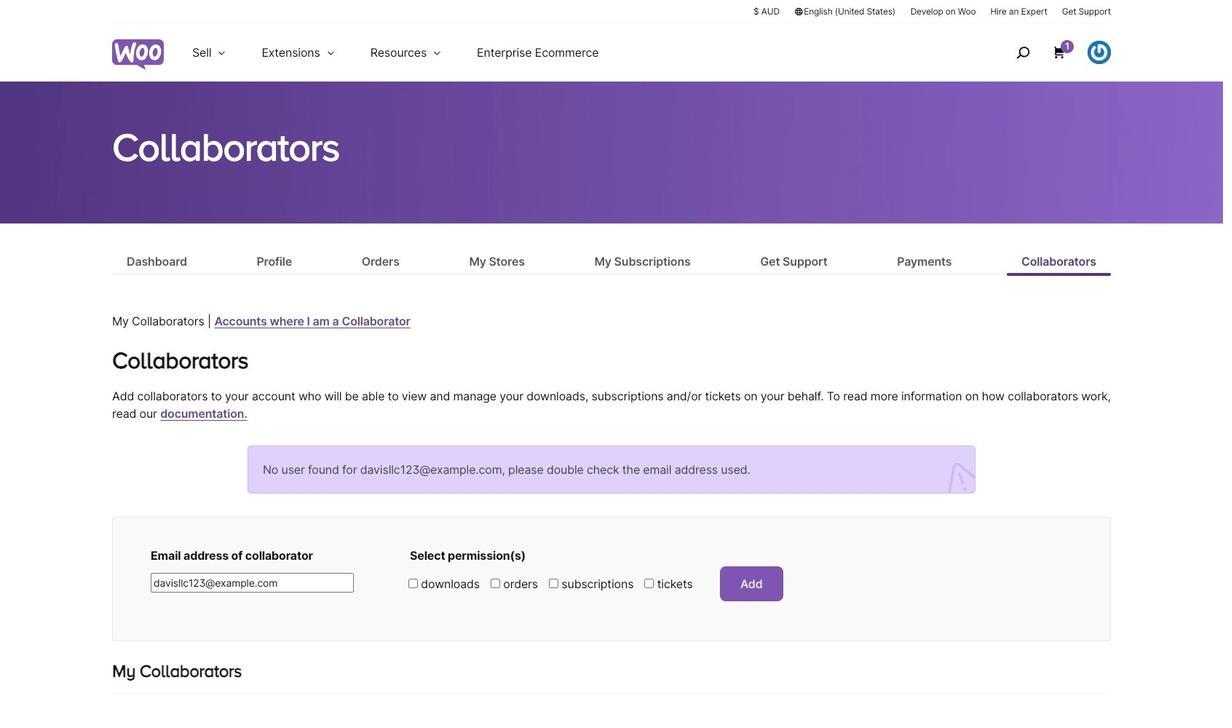 Task type: describe. For each thing, give the bounding box(es) containing it.
open account menu image
[[1088, 41, 1112, 64]]



Task type: vqa. For each thing, say whether or not it's contained in the screenshot.
topmost external link icon
no



Task type: locate. For each thing, give the bounding box(es) containing it.
service navigation menu element
[[986, 29, 1112, 76]]

None checkbox
[[409, 579, 418, 589], [549, 579, 559, 589], [409, 579, 418, 589], [549, 579, 559, 589]]

None checkbox
[[491, 579, 500, 589], [645, 579, 654, 589], [491, 579, 500, 589], [645, 579, 654, 589]]

search image
[[1012, 41, 1035, 64]]



